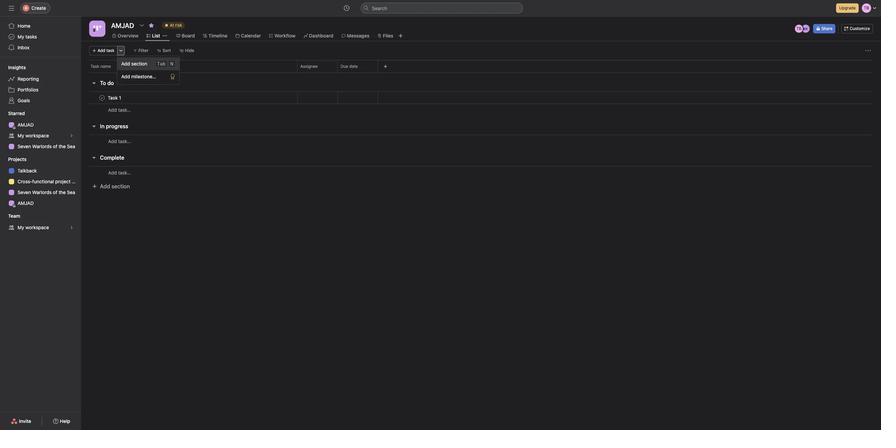Task type: vqa. For each thing, say whether or not it's contained in the screenshot.
bottom the Add section
yes



Task type: describe. For each thing, give the bounding box(es) containing it.
add task… button for complete
[[108, 169, 131, 177]]

date
[[349, 64, 358, 69]]

team
[[8, 213, 20, 219]]

1 add task… row from the top
[[81, 104, 881, 116]]

home
[[18, 23, 30, 29]]

timeline link
[[203, 32, 227, 40]]

add task… button inside header to do tree grid
[[108, 106, 131, 114]]

seven for amjad
[[18, 144, 31, 149]]

add a task to this section image
[[117, 80, 123, 86]]

row containing task name
[[81, 60, 881, 73]]

workspace for see details, my workspace image
[[25, 225, 49, 230]]

0 horizontal spatial more actions image
[[119, 49, 123, 53]]

functional
[[32, 179, 54, 185]]

dashboard link
[[304, 32, 333, 40]]

list link
[[147, 32, 160, 40]]

share
[[822, 26, 833, 31]]

starred element
[[0, 107, 81, 153]]

add task
[[98, 48, 114, 53]]

team button
[[0, 213, 20, 220]]

seven warlords of the sea for talkback
[[18, 190, 75, 195]]

add section inside button
[[100, 183, 130, 190]]

reporting
[[18, 76, 39, 82]]

starred
[[8, 111, 25, 116]]

customize button
[[842, 24, 873, 33]]

goals link
[[4, 95, 77, 106]]

assignee
[[300, 64, 318, 69]]

add field image
[[384, 65, 388, 69]]

add inside header to do tree grid
[[108, 107, 117, 113]]

projects element
[[0, 153, 81, 210]]

my inside global 'element'
[[18, 34, 24, 40]]

sea for amjad
[[67, 144, 75, 149]]

seven warlords of the sea for amjad
[[18, 144, 75, 149]]

complete
[[100, 155, 124, 161]]

Search tasks, projects, and more text field
[[361, 3, 523, 14]]

warlords for talkback
[[32, 190, 52, 195]]

at
[[170, 23, 174, 28]]

the for amjad
[[59, 144, 66, 149]]

list
[[152, 33, 160, 39]]

messages
[[347, 33, 369, 39]]

section inside button
[[111, 183, 130, 190]]

filter
[[138, 48, 148, 53]]

inbox
[[18, 45, 29, 50]]

my workspace link for see details, my workspace icon
[[4, 130, 77, 141]]

to do
[[100, 80, 114, 86]]

Completed checkbox
[[98, 94, 106, 102]]

1 collapse task list for this section image from the top
[[91, 80, 97, 86]]

invite
[[19, 419, 31, 424]]

task name
[[91, 64, 111, 69]]

the for talkback
[[59, 190, 66, 195]]

insights
[[8, 65, 26, 70]]

inbox link
[[4, 42, 77, 53]]

share button
[[813, 24, 836, 33]]

add inside button
[[98, 48, 105, 53]]

timeline
[[209, 33, 227, 39]]

my tasks
[[18, 34, 37, 40]]

calendar link
[[236, 32, 261, 40]]

add task button
[[89, 46, 117, 55]]

talkback
[[18, 168, 37, 174]]

header to do tree grid
[[81, 92, 881, 116]]

add tab image
[[398, 33, 403, 39]]

cross-
[[18, 179, 32, 185]]

filter button
[[130, 46, 151, 55]]

portfolios link
[[4, 84, 77, 95]]

add inside menu item
[[121, 61, 130, 67]]

cross-functional project plan link
[[4, 176, 81, 187]]

amjad inside projects element
[[18, 200, 34, 206]]

overview link
[[112, 32, 138, 40]]

talkback link
[[4, 166, 77, 176]]

in progress button
[[100, 120, 128, 132]]

files link
[[378, 32, 393, 40]]

add task… row for in progress
[[81, 135, 881, 148]]

dashboard
[[309, 33, 333, 39]]

of for talkback
[[53, 190, 57, 195]]

help button
[[49, 416, 75, 428]]

portfolios
[[18, 87, 38, 93]]

board link
[[176, 32, 195, 40]]

starred button
[[0, 110, 25, 117]]

workflow
[[275, 33, 296, 39]]

plan
[[72, 179, 81, 185]]

task… for in progress
[[118, 138, 131, 144]]

add section button
[[89, 180, 133, 193]]

section inside menu item
[[131, 61, 147, 67]]

complete button
[[100, 152, 124, 164]]

sort
[[163, 48, 171, 53]]

show options image
[[139, 23, 145, 28]]

amjad inside the starred element
[[18, 122, 34, 128]]

risk
[[175, 23, 182, 28]]

seven warlords of the sea link for talkback
[[4, 187, 77, 198]]

board image
[[93, 25, 101, 33]]

projects button
[[0, 156, 26, 163]]

2 amjad link from the top
[[4, 198, 77, 209]]

add task… for in progress
[[108, 138, 131, 144]]

add task… inside header to do tree grid
[[108, 107, 131, 113]]

n
[[171, 61, 173, 67]]

tb
[[796, 26, 802, 31]]

my tasks link
[[4, 31, 77, 42]]

insights button
[[0, 64, 26, 71]]

add inside button
[[100, 183, 110, 190]]

hide button
[[177, 46, 197, 55]]

cross-functional project plan
[[18, 179, 81, 185]]

seven warlords of the sea link for amjad
[[4, 141, 77, 152]]

calendar
[[241, 33, 261, 39]]



Task type: locate. For each thing, give the bounding box(es) containing it.
overview
[[118, 33, 138, 39]]

insights element
[[0, 62, 81, 107]]

1 vertical spatial seven warlords of the sea
[[18, 190, 75, 195]]

of up talkback link
[[53, 144, 57, 149]]

0 vertical spatial of
[[53, 144, 57, 149]]

1 vertical spatial amjad
[[18, 200, 34, 206]]

1 vertical spatial warlords
[[32, 190, 52, 195]]

add section inside menu item
[[121, 61, 147, 67]]

collapse task list for this section image
[[91, 80, 97, 86], [91, 124, 97, 129], [91, 155, 97, 161]]

add section
[[121, 61, 147, 67], [100, 183, 130, 190]]

add up add section button
[[108, 170, 117, 176]]

Task 1 text field
[[106, 94, 123, 101]]

customize
[[850, 26, 870, 31]]

1 warlords from the top
[[32, 144, 52, 149]]

2 seven warlords of the sea from the top
[[18, 190, 75, 195]]

of down cross-functional project plan
[[53, 190, 57, 195]]

seven down the cross- in the top left of the page
[[18, 190, 31, 195]]

3 collapse task list for this section image from the top
[[91, 155, 97, 161]]

in
[[100, 123, 105, 129]]

add task… down task 1 text box
[[108, 107, 131, 113]]

1 amjad from the top
[[18, 122, 34, 128]]

add up add milestone…
[[121, 61, 130, 67]]

3 add task… row from the top
[[81, 166, 881, 179]]

3 task… from the top
[[118, 170, 131, 176]]

1 vertical spatial add section
[[100, 183, 130, 190]]

1 sea from the top
[[67, 144, 75, 149]]

of
[[53, 144, 57, 149], [53, 190, 57, 195]]

add section menu item
[[117, 57, 179, 70]]

1 vertical spatial add task…
[[108, 138, 131, 144]]

add task… down progress
[[108, 138, 131, 144]]

invite button
[[6, 416, 36, 428]]

add task… row
[[81, 104, 881, 116], [81, 135, 881, 148], [81, 166, 881, 179]]

home link
[[4, 21, 77, 31]]

my workspace inside teams element
[[18, 225, 49, 230]]

0 vertical spatial amjad
[[18, 122, 34, 128]]

1 vertical spatial my workspace
[[18, 225, 49, 230]]

row
[[81, 60, 881, 73], [89, 72, 873, 73], [81, 92, 881, 104]]

0 vertical spatial seven warlords of the sea link
[[4, 141, 77, 152]]

amjad up team
[[18, 200, 34, 206]]

section
[[131, 61, 147, 67], [111, 183, 130, 190]]

2 of from the top
[[53, 190, 57, 195]]

task…
[[118, 107, 131, 113], [118, 138, 131, 144], [118, 170, 131, 176]]

2 sea from the top
[[67, 190, 75, 195]]

sea down see details, my workspace icon
[[67, 144, 75, 149]]

1 vertical spatial the
[[59, 190, 66, 195]]

warlords up talkback link
[[32, 144, 52, 149]]

remove from starred image
[[149, 23, 154, 28]]

tab
[[157, 61, 166, 67]]

seven up "projects"
[[18, 144, 31, 149]]

2 vertical spatial add task…
[[108, 170, 131, 176]]

collapse task list for this section image left complete
[[91, 155, 97, 161]]

due date
[[341, 64, 358, 69]]

seven warlords of the sea inside the starred element
[[18, 144, 75, 149]]

seven warlords of the sea up talkback link
[[18, 144, 75, 149]]

progress
[[106, 123, 128, 129]]

1 vertical spatial add task… button
[[108, 138, 131, 145]]

2 vertical spatial add task… row
[[81, 166, 881, 179]]

my down team
[[18, 225, 24, 230]]

2 warlords from the top
[[32, 190, 52, 195]]

1 horizontal spatial section
[[131, 61, 147, 67]]

add section down complete
[[100, 183, 130, 190]]

task
[[91, 64, 99, 69]]

1 of from the top
[[53, 144, 57, 149]]

0 vertical spatial collapse task list for this section image
[[91, 80, 97, 86]]

at risk
[[170, 23, 182, 28]]

in progress
[[100, 123, 128, 129]]

see details, my workspace image
[[70, 226, 74, 230]]

more actions image
[[866, 48, 871, 53], [119, 49, 123, 53]]

my workspace for see details, my workspace icon
[[18, 133, 49, 139]]

board
[[182, 33, 195, 39]]

my workspace link inside the starred element
[[4, 130, 77, 141]]

1 amjad link from the top
[[4, 120, 77, 130]]

1 vertical spatial of
[[53, 190, 57, 195]]

2 task… from the top
[[118, 138, 131, 144]]

tasks
[[25, 34, 37, 40]]

2 amjad from the top
[[18, 200, 34, 206]]

0 vertical spatial add task… button
[[108, 106, 131, 114]]

task… down task 1 text box
[[118, 107, 131, 113]]

my workspace link
[[4, 130, 77, 141], [4, 222, 77, 233]]

section down complete
[[111, 183, 130, 190]]

sea for talkback
[[67, 190, 75, 195]]

warlords
[[32, 144, 52, 149], [32, 190, 52, 195]]

1 vertical spatial section
[[111, 183, 130, 190]]

name
[[100, 64, 111, 69]]

completed image
[[98, 94, 106, 102]]

add task… up add section button
[[108, 170, 131, 176]]

0 vertical spatial add section
[[121, 61, 147, 67]]

task… for complete
[[118, 170, 131, 176]]

project
[[55, 179, 71, 185]]

1 vertical spatial seven
[[18, 190, 31, 195]]

upgrade
[[839, 5, 856, 10]]

to
[[100, 80, 106, 86]]

my inside teams element
[[18, 225, 24, 230]]

the up talkback link
[[59, 144, 66, 149]]

files
[[383, 33, 393, 39]]

do
[[107, 80, 114, 86]]

add milestone…
[[121, 74, 156, 79]]

my for see details, my workspace image
[[18, 225, 24, 230]]

messages link
[[342, 32, 369, 40]]

seven for talkback
[[18, 190, 31, 195]]

seven inside the starred element
[[18, 144, 31, 149]]

section up add milestone…
[[131, 61, 147, 67]]

3 add task… from the top
[[108, 170, 131, 176]]

my workspace down starred on the top
[[18, 133, 49, 139]]

add task… button
[[108, 106, 131, 114], [108, 138, 131, 145], [108, 169, 131, 177]]

add down task 1 text box
[[108, 107, 117, 113]]

the inside projects element
[[59, 190, 66, 195]]

2 my from the top
[[18, 133, 24, 139]]

task… down progress
[[118, 138, 131, 144]]

my workspace down team
[[18, 225, 49, 230]]

1 horizontal spatial more actions image
[[866, 48, 871, 53]]

0 vertical spatial section
[[131, 61, 147, 67]]

workflow link
[[269, 32, 296, 40]]

2 workspace from the top
[[25, 225, 49, 230]]

2 seven from the top
[[18, 190, 31, 195]]

to do button
[[100, 77, 114, 89]]

1 seven warlords of the sea link from the top
[[4, 141, 77, 152]]

upgrade button
[[836, 3, 859, 13]]

collapse task list for this section image left to
[[91, 80, 97, 86]]

my left tasks at the left top of page
[[18, 34, 24, 40]]

0 vertical spatial add task…
[[108, 107, 131, 113]]

more actions image down customize
[[866, 48, 871, 53]]

2 seven warlords of the sea link from the top
[[4, 187, 77, 198]]

workspace inside teams element
[[25, 225, 49, 230]]

3 add task… button from the top
[[108, 169, 131, 177]]

sort button
[[154, 46, 174, 55]]

add left task at the top of the page
[[98, 48, 105, 53]]

my inside the starred element
[[18, 133, 24, 139]]

0 vertical spatial my
[[18, 34, 24, 40]]

warlords inside projects element
[[32, 190, 52, 195]]

0 vertical spatial workspace
[[25, 133, 49, 139]]

task 1 cell
[[81, 92, 298, 104]]

2 add task… button from the top
[[108, 138, 131, 145]]

hide
[[185, 48, 194, 53]]

warlords inside the starred element
[[32, 144, 52, 149]]

of inside the starred element
[[53, 144, 57, 149]]

the down project
[[59, 190, 66, 195]]

task… inside header to do tree grid
[[118, 107, 131, 113]]

create button
[[20, 3, 50, 14]]

1 vertical spatial sea
[[67, 190, 75, 195]]

more section actions image
[[127, 80, 132, 86]]

0 vertical spatial task…
[[118, 107, 131, 113]]

1 my workspace from the top
[[18, 133, 49, 139]]

1 vertical spatial collapse task list for this section image
[[91, 124, 97, 129]]

my workspace
[[18, 133, 49, 139], [18, 225, 49, 230]]

1 seven from the top
[[18, 144, 31, 149]]

1 vertical spatial my
[[18, 133, 24, 139]]

1 seven warlords of the sea from the top
[[18, 144, 75, 149]]

my workspace link down team
[[4, 222, 77, 233]]

add up more section actions icon
[[121, 74, 130, 79]]

2 vertical spatial my
[[18, 225, 24, 230]]

seven warlords of the sea down cross-functional project plan
[[18, 190, 75, 195]]

0 vertical spatial add task… row
[[81, 104, 881, 116]]

my workspace link for see details, my workspace image
[[4, 222, 77, 233]]

global element
[[0, 17, 81, 57]]

create
[[31, 5, 46, 11]]

0 vertical spatial amjad link
[[4, 120, 77, 130]]

2 vertical spatial add task… button
[[108, 169, 131, 177]]

add task… button down progress
[[108, 138, 131, 145]]

1 workspace from the top
[[25, 133, 49, 139]]

2 add task… row from the top
[[81, 135, 881, 148]]

of inside projects element
[[53, 190, 57, 195]]

add section up add milestone…
[[121, 61, 147, 67]]

1 task… from the top
[[118, 107, 131, 113]]

0 vertical spatial seven
[[18, 144, 31, 149]]

seven
[[18, 144, 31, 149], [18, 190, 31, 195]]

1 vertical spatial add task… row
[[81, 135, 881, 148]]

1 vertical spatial workspace
[[25, 225, 49, 230]]

my workspace link down starred on the top
[[4, 130, 77, 141]]

task… down complete
[[118, 170, 131, 176]]

0 horizontal spatial section
[[111, 183, 130, 190]]

0 vertical spatial the
[[59, 144, 66, 149]]

amjad
[[18, 122, 34, 128], [18, 200, 34, 206]]

2 my workspace link from the top
[[4, 222, 77, 233]]

1 vertical spatial task…
[[118, 138, 131, 144]]

1 my workspace link from the top
[[4, 130, 77, 141]]

seven warlords of the sea inside projects element
[[18, 190, 75, 195]]

task
[[106, 48, 114, 53]]

sea inside the starred element
[[67, 144, 75, 149]]

collapse task list for this section image for in progress
[[91, 124, 97, 129]]

0 vertical spatial my workspace
[[18, 133, 49, 139]]

1 vertical spatial seven warlords of the sea link
[[4, 187, 77, 198]]

seven warlords of the sea
[[18, 144, 75, 149], [18, 190, 75, 195]]

reporting link
[[4, 74, 77, 84]]

add down 'in progress' button
[[108, 138, 117, 144]]

warlords for amjad
[[32, 144, 52, 149]]

my workspace inside the starred element
[[18, 133, 49, 139]]

history image
[[344, 5, 349, 11]]

warlords down cross-functional project plan link
[[32, 190, 52, 195]]

add
[[98, 48, 105, 53], [121, 61, 130, 67], [121, 74, 130, 79], [108, 107, 117, 113], [108, 138, 117, 144], [108, 170, 117, 176], [100, 183, 110, 190]]

at risk button
[[159, 21, 188, 30]]

add task… button for in progress
[[108, 138, 131, 145]]

seven warlords of the sea link up talkback link
[[4, 141, 77, 152]]

0 vertical spatial seven warlords of the sea
[[18, 144, 75, 149]]

sea down plan
[[67, 190, 75, 195]]

goals
[[18, 98, 30, 103]]

amjad link
[[4, 120, 77, 130], [4, 198, 77, 209]]

collapse task list for this section image for complete
[[91, 155, 97, 161]]

1 vertical spatial amjad link
[[4, 198, 77, 209]]

amjad link down goals link
[[4, 120, 77, 130]]

sea inside projects element
[[67, 190, 75, 195]]

sea
[[67, 144, 75, 149], [67, 190, 75, 195]]

workspace inside the starred element
[[25, 133, 49, 139]]

2 vertical spatial task…
[[118, 170, 131, 176]]

add task… button down task 1 text box
[[108, 106, 131, 114]]

add right plan
[[100, 183, 110, 190]]

help
[[60, 419, 70, 424]]

None text field
[[109, 19, 136, 31]]

tab actions image
[[163, 34, 167, 38]]

add task… button up add section button
[[108, 169, 131, 177]]

more actions image right task at the top of the page
[[119, 49, 123, 53]]

1 the from the top
[[59, 144, 66, 149]]

seven warlords of the sea link down functional
[[4, 187, 77, 198]]

1 vertical spatial my workspace link
[[4, 222, 77, 233]]

collapse task list for this section image left in
[[91, 124, 97, 129]]

1 my from the top
[[18, 34, 24, 40]]

add task…
[[108, 107, 131, 113], [108, 138, 131, 144], [108, 170, 131, 176]]

workspace for see details, my workspace icon
[[25, 133, 49, 139]]

add task… for complete
[[108, 170, 131, 176]]

2 the from the top
[[59, 190, 66, 195]]

3 my from the top
[[18, 225, 24, 230]]

of for amjad
[[53, 144, 57, 149]]

add task… row for complete
[[81, 166, 881, 179]]

2 my workspace from the top
[[18, 225, 49, 230]]

2 add task… from the top
[[108, 138, 131, 144]]

due
[[341, 64, 348, 69]]

my
[[18, 34, 24, 40], [18, 133, 24, 139], [18, 225, 24, 230]]

ex
[[804, 26, 808, 31]]

0 vertical spatial my workspace link
[[4, 130, 77, 141]]

2 vertical spatial collapse task list for this section image
[[91, 155, 97, 161]]

my workspace link inside teams element
[[4, 222, 77, 233]]

1 add task… button from the top
[[108, 106, 131, 114]]

0 vertical spatial sea
[[67, 144, 75, 149]]

the
[[59, 144, 66, 149], [59, 190, 66, 195]]

0 vertical spatial warlords
[[32, 144, 52, 149]]

workspace
[[25, 133, 49, 139], [25, 225, 49, 230]]

see details, my workspace image
[[70, 134, 74, 138]]

my workspace for see details, my workspace image
[[18, 225, 49, 230]]

amjad down starred on the top
[[18, 122, 34, 128]]

1 add task… from the top
[[108, 107, 131, 113]]

seven warlords of the sea link
[[4, 141, 77, 152], [4, 187, 77, 198]]

milestone…
[[131, 74, 156, 79]]

my for see details, my workspace icon
[[18, 133, 24, 139]]

my down starred on the top
[[18, 133, 24, 139]]

amjad link up teams element
[[4, 198, 77, 209]]

2 collapse task list for this section image from the top
[[91, 124, 97, 129]]

seven inside projects element
[[18, 190, 31, 195]]

teams element
[[0, 210, 81, 235]]

projects
[[8, 156, 26, 162]]

hide sidebar image
[[9, 5, 14, 11]]



